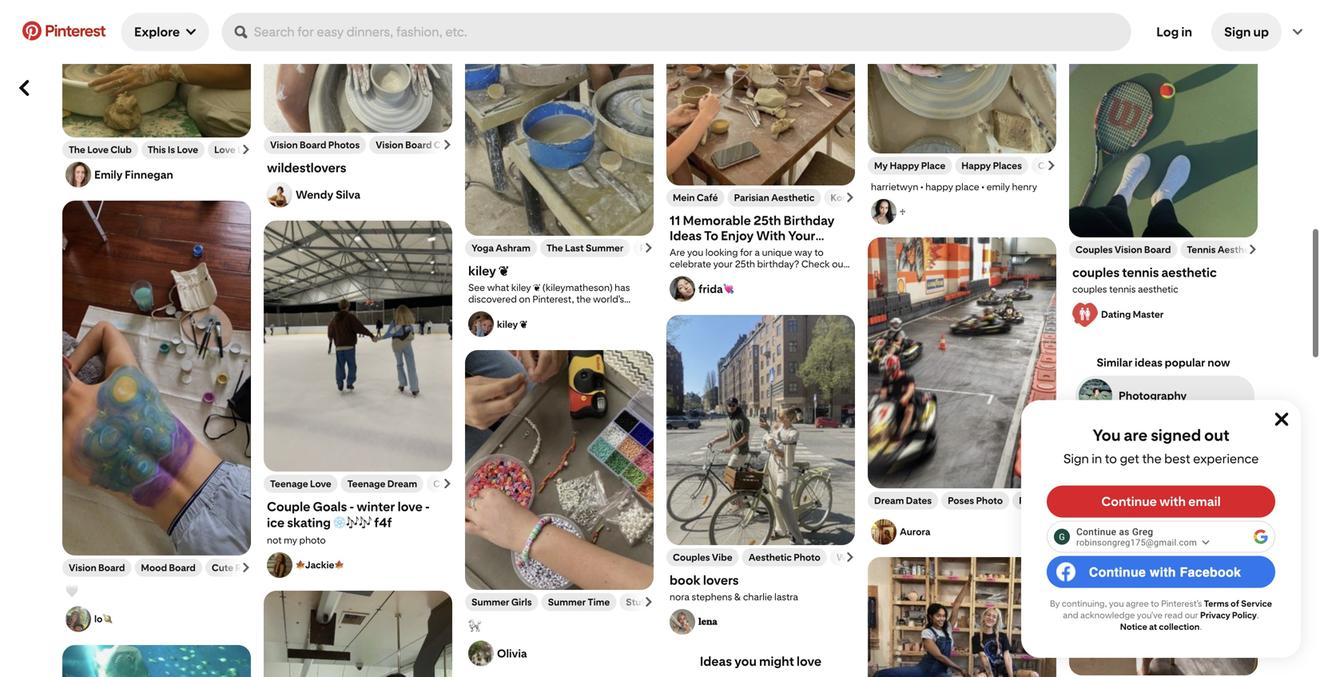 Task type: describe. For each thing, give the bounding box(es) containing it.
get
[[1120, 451, 1140, 466]]

search icon image
[[235, 26, 247, 38]]

harrietwyn • happy place • emily henry
[[871, 181, 1038, 193]]

are you looking for a unique way to celebrate your 25th birthday? check out these 11 memorable 25th birthday ideas you'll remember forever! button
[[670, 247, 852, 293]]

❦ for kiley ❦ see what kiley ❦ (kileymatheson) has discovered on pinterest, the world's biggest collection of ideas.
[[499, 263, 509, 279]]

♱ image
[[871, 199, 897, 225]]

wendy silva
[[296, 188, 361, 201]]

memorable
[[683, 213, 751, 228]]

2 • from the left
[[982, 181, 985, 193]]

ashram
[[496, 242, 531, 254]]

love up goals on the left bottom
[[310, 478, 332, 490]]

aesthetic photo link
[[749, 552, 821, 563]]

the last summer
[[547, 242, 624, 254]]

fridaflores21 image
[[670, 276, 695, 302]]

scroll image for mood board
[[241, 563, 251, 572]]

kiley ❦ button up the (kileymatheson)
[[468, 263, 651, 279]]

birthday
[[784, 213, 835, 228]]

of inside by continuing, you agree to pinterest's terms of service and acknowledge you've read our privacy policy . notice at collection .
[[1231, 598, 1240, 609]]

(kileymatheson)
[[543, 282, 613, 293]]

your
[[714, 258, 733, 270]]

wendy
[[296, 188, 334, 201]]

the for the last summer
[[547, 242, 563, 254]]

❦ for kiley ❦
[[520, 318, 527, 330]]

2 couples from the top
[[1073, 283, 1108, 295]]

poses photo
[[948, 495, 1003, 506]]

the inside kiley ❦ see what kiley ❦ (kileymatheson) has discovered on pinterest, the world's biggest collection of ideas.
[[577, 293, 591, 305]]

lovers
[[703, 573, 739, 588]]

log
[[1157, 24, 1179, 40]]

&
[[735, 591, 741, 603]]

photo for aesthetic photo
[[794, 552, 821, 563]]

best
[[1165, 451, 1191, 466]]

emily
[[987, 181, 1010, 193]]

two women sitting at a table making bowls and spoons with pottery on the table image
[[667, 0, 855, 185]]

are
[[1124, 426, 1148, 445]]

are
[[670, 247, 685, 258]]

1 horizontal spatial ideas
[[1135, 356, 1163, 369]]

up
[[1254, 24, 1269, 40]]

tennis
[[1187, 244, 1216, 255]]

service
[[1242, 598, 1273, 609]]

🐩 button
[[468, 618, 651, 634]]

two people holding hands in front of an aquarium with fish and rays coming through the water image
[[62, 645, 251, 677]]

girls
[[512, 596, 532, 608]]

1 vertical spatial tennis
[[1110, 283, 1136, 295]]

dating master
[[1102, 308, 1164, 320]]

by
[[1050, 598, 1060, 609]]

continue with email button
[[1047, 486, 1276, 518]]

summer girls
[[472, 596, 532, 608]]

vision board
[[69, 562, 125, 574]]

board up couples tennis aesthetic couples tennis aesthetic
[[1145, 244, 1171, 255]]

my happy place
[[875, 160, 946, 171]]

couples vision board
[[1076, 244, 1171, 255]]

kiley ❦ button down ideas.
[[497, 318, 651, 330]]

parisian aesthetic
[[734, 192, 815, 203]]

board for mood board
[[169, 562, 196, 574]]

celebrate
[[670, 258, 711, 270]]

privacy policy link
[[1201, 610, 1257, 620]]

wildestlovers
[[267, 160, 346, 175]]

vision board collage
[[376, 139, 468, 151]]

emily
[[94, 168, 123, 181]]

out inside the you are signed out sign in to get the best experience
[[1205, 426, 1230, 445]]

scroll image for aesthetic photo
[[846, 552, 855, 562]]

❄️🎶🎶
[[333, 515, 372, 530]]

aurora image
[[871, 519, 897, 545]]

♱ button down harrietwyn • happy place • emily henry button
[[871, 199, 1054, 225]]

facebook
[[1187, 564, 1248, 579]]

log in button
[[1144, 13, 1206, 51]]

now
[[1208, 356, 1231, 369]]

my
[[284, 534, 297, 546]]

discovered
[[468, 293, 517, 305]]

what
[[487, 282, 509, 293]]

are you looking for a unique way to celebrate your 25th birthday? check out these 11 memorable 25th birthday ideas you'll remember forever!
[[670, 247, 847, 293]]

kiley for kiley ❦ see what kiley ❦ (kileymatheson) has discovered on pinterest, the world's biggest collection of ideas.
[[468, 263, 496, 279]]

at
[[1150, 622, 1158, 632]]

🤍
[[66, 584, 78, 599]]

parisian aesthetic link
[[734, 192, 815, 203]]

kiley ❦ image
[[468, 311, 494, 337]]

enjoy
[[721, 228, 754, 243]]

our
[[1185, 610, 1199, 620]]

🍁jackie🍁 image
[[267, 552, 293, 578]]

pinterest
[[45, 21, 105, 40]]

similar
[[1097, 356, 1133, 369]]

lastra
[[775, 591, 799, 603]]

𝐥𝐞𝐧𝐚 button down nora stephens & charlie lastra button
[[670, 609, 852, 635]]

1 • from the left
[[921, 181, 924, 193]]

similar ideas popular now
[[1097, 356, 1231, 369]]

pinterest,
[[533, 293, 574, 305]]

explore
[[134, 24, 180, 40]]

friend activities
[[1019, 495, 1092, 506]]

with for facebook
[[1157, 564, 1184, 579]]

a person sitting at a table with beads and other crafting supplies on the table image
[[465, 350, 654, 590]]

teenage for teenage love
[[270, 478, 308, 490]]

0 horizontal spatial dream
[[388, 478, 417, 490]]

summer for summer time
[[548, 596, 586, 608]]

aesthetic for couples tennis aesthetic
[[1218, 244, 1261, 255]]

with
[[757, 228, 786, 243]]

you've
[[1137, 610, 1163, 620]]

privacy
[[1201, 610, 1231, 620]]

this is love link
[[148, 144, 198, 155]]

continue for continue with email
[[1102, 494, 1157, 509]]

memorable
[[706, 270, 757, 281]]

couples for couples
[[1076, 244, 1113, 255]]

sign up
[[1225, 24, 1269, 40]]

with for email
[[1160, 494, 1186, 509]]

teenage dream link
[[348, 478, 417, 490]]

signed
[[1151, 426, 1202, 445]]

couples for book
[[673, 552, 710, 563]]

couple goals - winter love - ice skating ❄️🎶🎶 f4f not my photo
[[267, 499, 430, 546]]

love left club
[[87, 144, 109, 155]]

biggest
[[468, 305, 502, 317]]

frida💘
[[699, 282, 734, 296]]

love life link
[[214, 144, 254, 155]]

board for vision board collage
[[405, 139, 432, 151]]

1 vertical spatial love
[[797, 654, 822, 669]]

and
[[1063, 610, 1079, 620]]

vision for vision board collage
[[376, 139, 404, 151]]

𝐥𝐞𝐧𝐚 button down lastra
[[699, 616, 852, 628]]

sign inside button
[[1225, 24, 1251, 40]]

several people on motorcycles racing around an indoor track image
[[868, 237, 1057, 488]]

life
[[238, 144, 254, 155]]

two women are making clay sculptures on a pottery wheel with their hands in the potter's wheel image
[[62, 0, 251, 137]]

you inside by continuing, you agree to pinterest's terms of service and acknowledge you've read our privacy policy . notice at collection .
[[1109, 598, 1124, 609]]

master
[[1133, 308, 1164, 320]]

read
[[1165, 610, 1183, 620]]

0 vertical spatial aesthetic
[[1162, 265, 1217, 280]]

finnegan
[[125, 168, 173, 181]]

this
[[148, 144, 166, 155]]

love right is on the left
[[177, 144, 198, 155]]

poses
[[948, 495, 975, 506]]

email
[[1189, 494, 1221, 509]]

kiley ❦ button down the "pinterest,"
[[468, 311, 651, 337]]

the inside the you are signed out sign in to get the best experience
[[1143, 451, 1162, 466]]

agree
[[1126, 598, 1149, 609]]

0 vertical spatial .
[[1257, 610, 1260, 620]]

wendyseeker image
[[267, 182, 293, 207]]

1 vertical spatial kiley
[[512, 282, 531, 293]]



Task type: vqa. For each thing, say whether or not it's contained in the screenshot.
kiley ❦ button
yes



Task type: locate. For each thing, give the bounding box(es) containing it.
vision up 🤍
[[69, 562, 96, 574]]

a man and woman riding bikes on the street with buildings in the backgroud image
[[667, 315, 855, 546]]

11 memorable 25th birthday ideas to enjoy with your friends - its claudia g
[[670, 213, 835, 259]]

0 vertical spatial the
[[69, 144, 85, 155]]

places
[[993, 160, 1022, 171]]

vision board photos link
[[270, 139, 360, 151]]

to up looking
[[705, 228, 719, 243]]

1 vertical spatial of
[[1231, 598, 1240, 609]]

0 vertical spatial photo
[[976, 495, 1003, 506]]

1 horizontal spatial you
[[735, 654, 757, 669]]

scroll image
[[241, 145, 251, 154], [846, 193, 855, 202], [1249, 245, 1258, 254], [443, 479, 452, 488], [1047, 496, 1057, 505], [846, 552, 855, 562], [241, 563, 251, 572], [644, 597, 654, 607]]

𝐥𝐞𝐧𝐚 image
[[670, 609, 695, 635]]

you for are you looking for a unique way to celebrate your 25th birthday? check out these 11 memorable 25th birthday ideas you'll remember forever!
[[687, 247, 704, 258]]

vision board collage link
[[376, 139, 468, 151]]

0 horizontal spatial you
[[687, 247, 704, 258]]

1 teenage from the left
[[270, 478, 308, 490]]

board up wildestlovers
[[300, 139, 326, 151]]

ideas up photography
[[1135, 356, 1163, 369]]

mein
[[673, 192, 695, 203]]

1 vertical spatial out
[[1205, 426, 1230, 445]]

not
[[267, 534, 282, 546]]

scroll image for tennis aesthetic
[[1249, 245, 1258, 254]]

2 vertical spatial aesthetic
[[749, 552, 792, 563]]

0 horizontal spatial 11
[[670, 213, 681, 228]]

aesthetic photo
[[749, 552, 821, 563]]

dream dates
[[875, 495, 932, 506]]

continue with facebook
[[1097, 564, 1248, 579]]

tennis aesthetic link
[[1187, 244, 1261, 255]]

policy
[[1233, 610, 1257, 620]]

0 horizontal spatial the
[[577, 293, 591, 305]]

couple goals - winter love - ice skating ❄️🎶🎶 f4f button
[[267, 499, 449, 531]]

0 vertical spatial aesthetic
[[772, 192, 815, 203]]

11 down mein
[[670, 213, 681, 228]]

0 horizontal spatial .
[[1200, 622, 1203, 632]]

to inside the you are signed out sign in to get the best experience
[[1105, 451, 1118, 466]]

1 vertical spatial aesthetic
[[1218, 244, 1261, 255]]

1 horizontal spatial scroll image
[[644, 243, 654, 253]]

2 teenage from the left
[[348, 478, 386, 490]]

couples tennis aesthetic couples vision board, tennis aesthetic, fits aesthetic, cute couples goals, couple goals, mode tennis, cute couple pictures image
[[1070, 0, 1258, 237]]

teenage up winter
[[348, 478, 386, 490]]

remember
[[694, 281, 741, 293]]

to up you've on the right of page
[[1151, 598, 1160, 609]]

0 vertical spatial ideas
[[670, 228, 702, 243]]

0 horizontal spatial scroll image
[[443, 140, 452, 149]]

1 horizontal spatial 11
[[697, 270, 704, 281]]

0 vertical spatial couples
[[1076, 244, 1113, 255]]

Search text field
[[254, 13, 1125, 51]]

1 horizontal spatial teenage
[[348, 478, 386, 490]]

vision up wildestlovers
[[270, 139, 298, 151]]

mein café link
[[673, 192, 718, 203]]

oliviagxlx image
[[468, 641, 494, 666]]

to inside 11 memorable 25th birthday ideas to enjoy with your friends - its claudia g
[[705, 228, 719, 243]]

25th
[[754, 213, 781, 228], [735, 258, 755, 270], [759, 270, 779, 281]]

1 vertical spatial 11
[[697, 270, 704, 281]]

dating master image
[[1073, 301, 1098, 327]]

to left do
[[651, 596, 661, 608]]

a person is making a pot on a potter's wheel image
[[868, 0, 1057, 153]]

photo right poses
[[976, 495, 1003, 506]]

aesthetic for 11 memorable 25th birthday ideas to enjoy with your friends - its claudia g
[[772, 192, 815, 203]]

might
[[759, 654, 794, 669]]

tennis aesthetic
[[1187, 244, 1261, 255]]

the left world's
[[577, 293, 591, 305]]

1 horizontal spatial to
[[1105, 451, 1118, 466]]

facebook image
[[1059, 567, 1074, 582]]

2 vertical spatial scroll image
[[644, 243, 654, 253]]

1 horizontal spatial collection
[[1159, 622, 1200, 632]]

. down "privacy"
[[1200, 622, 1203, 632]]

you
[[687, 247, 704, 258], [1109, 598, 1124, 609], [735, 654, 757, 669]]

1 vertical spatial ❦
[[533, 282, 541, 293]]

0 vertical spatial couples
[[1073, 265, 1120, 280]]

kiley down biggest
[[497, 318, 518, 330]]

the for the love club
[[69, 144, 85, 155]]

yoga ashram link
[[472, 242, 531, 254]]

11 right these
[[697, 270, 704, 281]]

•
[[921, 181, 924, 193], [982, 181, 985, 193]]

1 couples tennis aesthetic button from the top
[[1073, 265, 1255, 280]]

0 vertical spatial in
[[1182, 24, 1193, 40]]

emilyfinnegan image
[[66, 162, 91, 187]]

0 vertical spatial the
[[577, 293, 591, 305]]

0 horizontal spatial love
[[398, 499, 423, 514]]

summer up 🐩
[[472, 596, 510, 608]]

2 horizontal spatial scroll image
[[1047, 161, 1057, 170]]

summer girls link
[[472, 596, 532, 608]]

scroll image for summer time
[[644, 597, 654, 607]]

scroll image for poses photo
[[1047, 496, 1057, 505]]

pinterest image
[[22, 21, 42, 40]]

the left last
[[547, 242, 563, 254]]

your
[[788, 228, 816, 243]]

board for vision board photos
[[300, 139, 326, 151]]

mood
[[141, 562, 167, 574]]

🤍 button
[[66, 583, 248, 600]]

in inside button
[[1182, 24, 1193, 40]]

see what kiley ❦ (kileymatheson) has discovered on pinterest, the world's biggest collection of ideas. button
[[468, 282, 651, 317]]

out up the experience
[[1205, 426, 1230, 445]]

dating master button
[[1073, 301, 1255, 327], [1102, 308, 1255, 320]]

skating
[[287, 515, 331, 530]]

scroll image for wildestlovers
[[443, 140, 452, 149]]

2 vertical spatial kiley
[[497, 318, 518, 330]]

2 couples tennis aesthetic button from the top
[[1073, 283, 1255, 295]]

0 horizontal spatial couples
[[673, 552, 710, 563]]

❦ up what
[[499, 263, 509, 279]]

1 vertical spatial the
[[547, 242, 563, 254]]

vision up couples tennis aesthetic couples tennis aesthetic
[[1115, 244, 1143, 255]]

book lovers nora stephens & charlie lastra
[[670, 573, 799, 603]]

in inside the you are signed out sign in to get the best experience
[[1092, 451, 1103, 466]]

aesthetic right 'tennis'
[[1218, 244, 1261, 255]]

terms
[[1204, 598, 1229, 609]]

ice
[[267, 515, 285, 530]]

1 vertical spatial continue
[[1097, 564, 1154, 579]]

vision board photos
[[270, 139, 360, 151]]

1 horizontal spatial dream
[[875, 495, 904, 506]]

1 vertical spatial dream
[[875, 495, 904, 506]]

collection down read
[[1159, 622, 1200, 632]]

pinterest button
[[13, 21, 115, 43]]

1 vertical spatial aesthetic
[[1138, 283, 1179, 295]]

❦ down on
[[520, 318, 527, 330]]

photography link
[[1073, 376, 1255, 419]]

0 horizontal spatial -
[[350, 499, 354, 514]]

aesthetic up master
[[1138, 283, 1179, 295]]

1 horizontal spatial happy
[[962, 160, 991, 171]]

kiley for kiley ❦
[[497, 318, 518, 330]]

club
[[111, 144, 132, 155]]

0 vertical spatial out
[[832, 258, 847, 270]]

aesthetic
[[1162, 265, 1217, 280], [1138, 283, 1179, 295]]

photos
[[328, 139, 360, 151]]

collection inside by continuing, you agree to pinterest's terms of service and acknowledge you've read our privacy policy . notice at collection .
[[1159, 622, 1200, 632]]

1 vertical spatial .
[[1200, 622, 1203, 632]]

0 vertical spatial 11
[[670, 213, 681, 228]]

continue down get
[[1102, 494, 1157, 509]]

love right winter
[[398, 499, 423, 514]]

0 vertical spatial you
[[687, 247, 704, 258]]

0 horizontal spatial to
[[815, 247, 824, 258]]

poses photo link
[[948, 495, 1003, 506]]

nora
[[670, 591, 690, 603]]

board right mood
[[169, 562, 196, 574]]

teenage love
[[270, 478, 332, 490]]

1 horizontal spatial -
[[425, 499, 430, 514]]

my happy place link
[[875, 160, 946, 171]]

0 vertical spatial tennis
[[1123, 265, 1159, 280]]

1 happy from the left
[[890, 160, 920, 171]]

see
[[468, 282, 485, 293]]

explore button
[[121, 13, 209, 51]]

summer for summer girls
[[472, 596, 510, 608]]

aesthetic down 'tennis'
[[1162, 265, 1217, 280]]

1 vertical spatial scroll image
[[1047, 161, 1057, 170]]

birthday
[[781, 270, 818, 281]]

1 couples from the top
[[1073, 265, 1120, 280]]

dream left dates
[[875, 495, 904, 506]]

love inside couple goals - winter love - ice skating ❄️🎶🎶 f4f not my photo
[[398, 499, 423, 514]]

olivia
[[497, 647, 527, 660]]

of up the privacy policy link
[[1231, 598, 1240, 609]]

1 vertical spatial couples
[[1073, 283, 1108, 295]]

0 horizontal spatial of
[[549, 305, 558, 317]]

the up emilyfinnegan image in the top of the page
[[69, 144, 85, 155]]

happy up harrietwyn
[[890, 160, 920, 171]]

summer right last
[[586, 242, 624, 254]]

scroll image for parisian aesthetic
[[846, 193, 855, 202]]

1 vertical spatial to
[[651, 596, 661, 608]]

dates
[[906, 495, 932, 506]]

1 horizontal spatial •
[[982, 181, 985, 193]]

ideas down 𝐥𝐞𝐧𝐚 on the right bottom of the page
[[700, 654, 732, 669]]

love right might
[[797, 654, 822, 669]]

out inside are you looking for a unique way to celebrate your 25th birthday? check out these 11 memorable 25th birthday ideas you'll remember forever!
[[832, 258, 847, 270]]

a woman sitting on a chair in a room filled with pottery and knick knacks image
[[1070, 448, 1258, 675]]

1 horizontal spatial love
[[797, 654, 822, 669]]

• left happy
[[921, 181, 924, 193]]

1 horizontal spatial ❦
[[520, 318, 527, 330]]

of left ideas.
[[549, 305, 558, 317]]

0 vertical spatial of
[[549, 305, 558, 317]]

- right winter
[[425, 499, 430, 514]]

you for ideas you might love
[[735, 654, 757, 669]]

popular
[[1165, 356, 1206, 369]]

tennis down couples vision board link
[[1123, 265, 1159, 280]]

birthday?
[[757, 258, 800, 270]]

continue
[[1102, 494, 1157, 509], [1097, 564, 1154, 579]]

the love club link
[[69, 144, 132, 155]]

0 horizontal spatial collection
[[504, 305, 547, 317]]

ideas inside are you looking for a unique way to celebrate your 25th birthday? check out these 11 memorable 25th birthday ideas you'll remember forever!
[[820, 270, 844, 281]]

board for vision board
[[98, 562, 125, 574]]

1 horizontal spatial couples
[[1076, 244, 1113, 255]]

aurora button
[[868, 510, 1057, 545], [871, 519, 1054, 545], [900, 526, 1054, 538]]

in right 'log'
[[1182, 24, 1193, 40]]

1 vertical spatial to
[[1105, 451, 1118, 466]]

you left might
[[735, 654, 757, 669]]

a woman standing in front of a glass window taking a photo with her cell phone image
[[264, 591, 452, 677]]

the
[[69, 144, 85, 155], [547, 242, 563, 254]]

g
[[788, 243, 798, 259]]

couples up book
[[673, 552, 710, 563]]

1 horizontal spatial .
[[1257, 610, 1260, 620]]

♱ button
[[871, 199, 1054, 225], [900, 206, 1054, 218]]

0 horizontal spatial the
[[69, 144, 85, 155]]

0 vertical spatial love
[[398, 499, 423, 514]]

kiley ❦ button
[[468, 263, 651, 279], [468, 311, 651, 337], [497, 318, 651, 330]]

25th inside 11 memorable 25th birthday ideas to enjoy with your friends - its claudia g
[[754, 213, 781, 228]]

summer
[[586, 242, 624, 254], [472, 596, 510, 608], [548, 596, 586, 608]]

- up ❄️🎶🎶
[[350, 499, 354, 514]]

of inside kiley ❦ see what kiley ❦ (kileymatheson) has discovered on pinterest, the world's biggest collection of ideas.
[[549, 305, 558, 317]]

1 horizontal spatial the
[[1143, 451, 1162, 466]]

happy
[[926, 181, 954, 193]]

0 horizontal spatial teenage
[[270, 478, 308, 490]]

0 horizontal spatial ❦
[[499, 263, 509, 279]]

to inside are you looking for a unique way to celebrate your 25th birthday? check out these 11 memorable 25th birthday ideas you'll remember forever!
[[815, 247, 824, 258]]

photo for poses photo
[[976, 495, 1003, 506]]

tennis up dating
[[1110, 283, 1136, 295]]

summer time link
[[548, 596, 610, 608]]

1 horizontal spatial photo
[[976, 495, 1003, 506]]

a woman sitting on top of a pottery wheel image
[[264, 0, 452, 133]]

to right way
[[815, 247, 824, 258]]

claudia
[[740, 243, 786, 259]]

two people holding hands while skating on an ice rink image
[[264, 221, 452, 472]]

2 horizontal spatial to
[[1151, 598, 1160, 609]]

0 vertical spatial to
[[815, 247, 824, 258]]

scroll image for this is love
[[241, 145, 251, 154]]

0 vertical spatial dream
[[388, 478, 417, 490]]

photography
[[1119, 389, 1187, 402]]

0 vertical spatial ❦
[[499, 263, 509, 279]]

continue for continue with facebook
[[1097, 564, 1154, 579]]

collection up kiley ❦
[[504, 305, 547, 317]]

0 vertical spatial sign
[[1225, 24, 1251, 40]]

dream up winter
[[388, 478, 417, 490]]

activities
[[1049, 495, 1092, 506]]

1 horizontal spatial of
[[1231, 598, 1240, 609]]

a
[[755, 247, 760, 258]]

0 vertical spatial couples tennis aesthetic button
[[1073, 265, 1255, 280]]

2 vertical spatial you
[[735, 654, 757, 669]]

vision for vision board photos
[[270, 139, 298, 151]]

2 vertical spatial ❦
[[520, 318, 527, 330]]

- inside 11 memorable 25th birthday ideas to enjoy with your friends - its claudia g
[[716, 243, 721, 259]]

photo
[[976, 495, 1003, 506], [794, 552, 821, 563]]

friends
[[670, 243, 714, 259]]

lo🪐 button
[[66, 606, 248, 632], [94, 613, 248, 626]]

scroll image for teenage dream
[[443, 479, 452, 488]]

1 vertical spatial with
[[1157, 564, 1184, 579]]

1 horizontal spatial the
[[547, 242, 563, 254]]

2 horizontal spatial ❦
[[533, 282, 541, 293]]

out right check
[[832, 258, 847, 270]]

1 vertical spatial ideas
[[1135, 356, 1163, 369]]

1 vertical spatial collection
[[1159, 622, 1200, 632]]

dream dates link
[[875, 495, 932, 506]]

0 vertical spatial to
[[705, 228, 719, 243]]

vision for vision board
[[69, 562, 96, 574]]

two women are making pottery in a workshop image
[[465, 0, 654, 236]]

stuff to do
[[626, 596, 676, 608]]

0 horizontal spatial photo
[[794, 552, 821, 563]]

in down the you
[[1092, 451, 1103, 466]]

scroll image
[[443, 140, 452, 149], [1047, 161, 1057, 170], [644, 243, 654, 253]]

aesthetic up book lovers button
[[749, 552, 792, 563]]

- left its
[[716, 243, 721, 259]]

couples up dating master icon
[[1073, 283, 1108, 295]]

1 vertical spatial in
[[1092, 451, 1103, 466]]

summer time
[[548, 596, 610, 608]]

aesthetic up birthday at the top right
[[772, 192, 815, 203]]

with up pinterest's
[[1157, 564, 1184, 579]]

place
[[956, 181, 980, 193]]

teenage up the couple
[[270, 478, 308, 490]]

• left emily
[[982, 181, 985, 193]]

you inside are you looking for a unique way to celebrate your 25th birthday? check out these 11 memorable 25th birthday ideas you'll remember forever!
[[687, 247, 704, 258]]

continue up agree
[[1097, 564, 1154, 579]]

0 vertical spatial scroll image
[[443, 140, 452, 149]]

you are signed out sign in to get the best experience
[[1064, 426, 1259, 466]]

a man laying on top of a bed covered in lots of paint next to other items image
[[62, 201, 251, 556]]

1 horizontal spatial to
[[705, 228, 719, 243]]

1 vertical spatial couples tennis aesthetic button
[[1073, 283, 1255, 295]]

1 vertical spatial couples
[[673, 552, 710, 563]]

summer up 🐩 button
[[548, 596, 586, 608]]

ideas right birthday
[[820, 270, 844, 281]]

stuff
[[626, 596, 649, 608]]

continue with facebook button
[[1047, 556, 1276, 588]]

kiley up see
[[468, 263, 496, 279]]

board left collage
[[405, 139, 432, 151]]

0 horizontal spatial to
[[651, 596, 661, 608]]

0 horizontal spatial happy
[[890, 160, 920, 171]]

photo up lastra
[[794, 552, 821, 563]]

1 horizontal spatial out
[[1205, 426, 1230, 445]]

happy up place
[[962, 160, 991, 171]]

collection inside kiley ❦ see what kiley ❦ (kileymatheson) has discovered on pinterest, the world's biggest collection of ideas.
[[504, 305, 547, 317]]

couples up couples tennis aesthetic couples tennis aesthetic
[[1076, 244, 1113, 255]]

these
[[670, 270, 694, 281]]

to left get
[[1105, 451, 1118, 466]]

two women sitting on top of buckets in a pottery shop with one holding up her hand image
[[868, 557, 1057, 677]]

ideas inside 11 memorable 25th birthday ideas to enjoy with your friends - its claudia g
[[670, 228, 702, 243]]

0 horizontal spatial in
[[1092, 451, 1103, 466]]

2 vertical spatial to
[[1151, 598, 1160, 609]]

❦ right on
[[533, 282, 541, 293]]

love left life
[[214, 144, 236, 155]]

sign left up
[[1225, 24, 1251, 40]]

you right are
[[687, 247, 704, 258]]

with left email
[[1160, 494, 1186, 509]]

ideas up are
[[670, 228, 702, 243]]

teenage for teenage dream
[[348, 478, 386, 490]]

couples down couples vision board link
[[1073, 265, 1120, 280]]

1 vertical spatial ideas
[[700, 654, 732, 669]]

harrietwyn
[[871, 181, 919, 193]]

0 vertical spatial continue
[[1102, 494, 1157, 509]]

to inside by continuing, you agree to pinterest's terms of service and acknowledge you've read our privacy policy . notice at collection .
[[1151, 598, 1160, 609]]

you up acknowledge
[[1109, 598, 1124, 609]]

sign inside the you are signed out sign in to get the best experience
[[1064, 451, 1089, 466]]

lo🪐 image
[[66, 606, 91, 632]]

0 horizontal spatial ideas
[[820, 270, 844, 281]]

♱ button down place
[[900, 206, 1054, 218]]

. down service
[[1257, 610, 1260, 620]]

𝐥𝐞𝐧𝐚
[[699, 616, 718, 627]]

1 vertical spatial you
[[1109, 598, 1124, 609]]

2 happy from the left
[[962, 160, 991, 171]]

vision up wildestlovers button
[[376, 139, 404, 151]]

the right get
[[1143, 451, 1162, 466]]

0 horizontal spatial sign
[[1064, 451, 1089, 466]]

mood board link
[[141, 562, 196, 574]]

0 horizontal spatial out
[[832, 258, 847, 270]]

kiley right what
[[512, 282, 531, 293]]

scroll image for harrietwyn • happy place • emily henry
[[1047, 161, 1057, 170]]

sign up activities
[[1064, 451, 1089, 466]]

11 inside are you looking for a unique way to celebrate your 25th birthday? check out these 11 memorable 25th birthday ideas you'll remember forever!
[[697, 270, 704, 281]]

11 inside 11 memorable 25th birthday ideas to enjoy with your friends - its claudia g
[[670, 213, 681, 228]]

1 vertical spatial sign
[[1064, 451, 1089, 466]]

unique
[[762, 247, 793, 258]]

ideas
[[820, 270, 844, 281], [1135, 356, 1163, 369]]

check
[[802, 258, 830, 270]]

board left mood
[[98, 562, 125, 574]]



